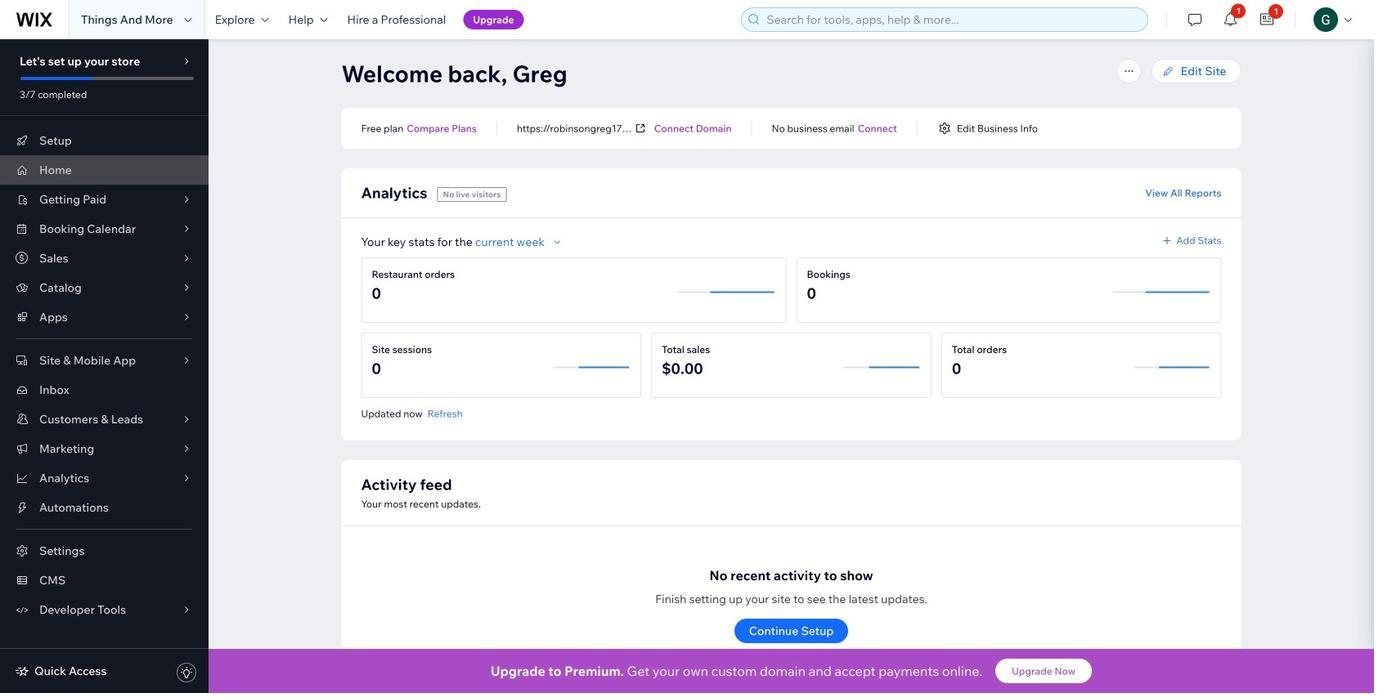 Task type: describe. For each thing, give the bounding box(es) containing it.
Search for tools, apps, help & more... field
[[762, 8, 1143, 31]]



Task type: locate. For each thing, give the bounding box(es) containing it.
sidebar element
[[0, 39, 209, 694]]



Task type: vqa. For each thing, say whether or not it's contained in the screenshot.
sidebar element
yes



